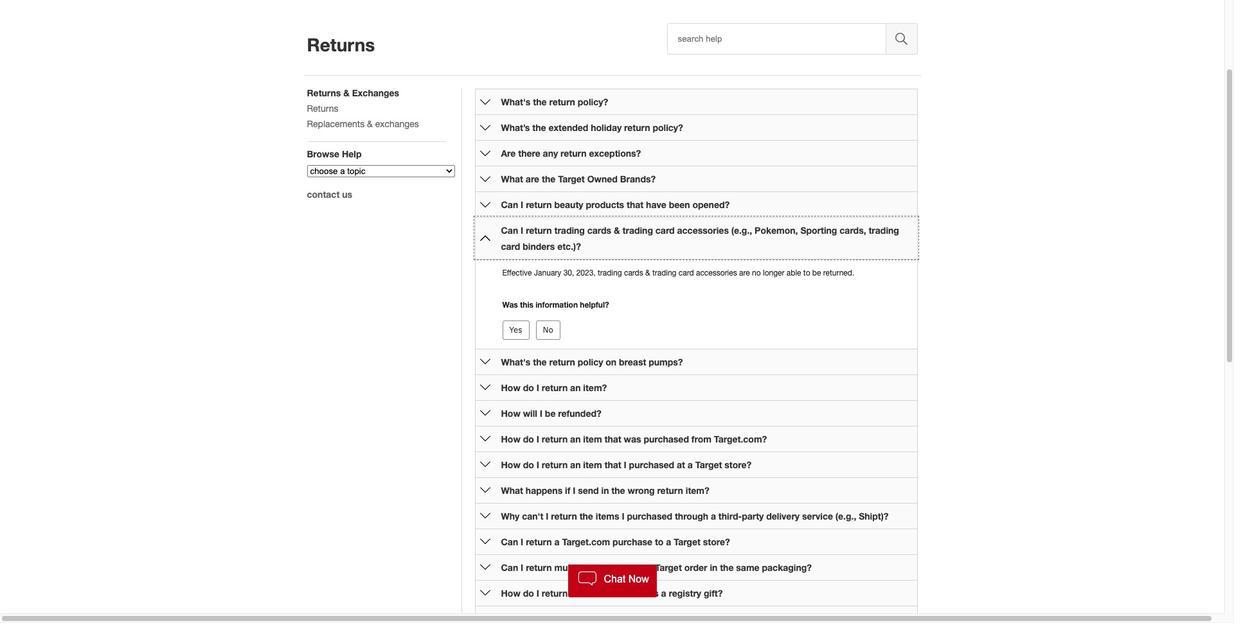 Task type: describe. For each thing, give the bounding box(es) containing it.
no
[[752, 269, 761, 278]]

the right what's
[[533, 122, 546, 133]]

return left multiple
[[526, 563, 552, 574]]

etc.)?
[[558, 241, 581, 252]]

replacements
[[307, 119, 365, 129]]

return down if
[[551, 511, 577, 522]]

circle arrow e image for how do i return an item?
[[480, 383, 490, 393]]

circle arrow e image for how do i return an item i received as a registry gift?
[[480, 589, 490, 599]]

0 horizontal spatial in
[[602, 486, 609, 496]]

circle arrow e image for are there any return exceptions?
[[480, 148, 490, 159]]

contact
[[307, 189, 340, 200]]

a left target.com
[[555, 537, 560, 548]]

circle arrow e image for can i return beauty products that have been opened?
[[480, 200, 490, 210]]

been
[[669, 199, 690, 210]]

2 vertical spatial purchased
[[627, 511, 673, 522]]

are
[[501, 148, 516, 159]]

(e.g., inside can i return trading cards & trading card accessories (e.g., pokemon, sporting cards, trading card binders etc.)?
[[732, 225, 753, 236]]

purchased for was
[[644, 434, 689, 445]]

target down through
[[674, 537, 701, 548]]

target.com?
[[714, 434, 767, 445]]

how for how do i return an item i received as a registry gift?
[[501, 588, 521, 599]]

trading right cards,
[[869, 225, 900, 236]]

opened?
[[693, 199, 730, 210]]

can i return trading cards & trading card accessories (e.g., pokemon, sporting cards, trading card binders etc.)?
[[501, 225, 900, 252]]

an for how do i return an item that was purchased from target.com?
[[570, 434, 581, 445]]

1 vertical spatial accessories
[[696, 269, 737, 278]]

delivery
[[767, 511, 800, 522]]

have
[[646, 199, 667, 210]]

refunded?
[[558, 408, 602, 419]]

circle arrow s image
[[480, 233, 490, 244]]

send
[[578, 486, 599, 496]]

what's the return policy?
[[501, 96, 609, 107]]

return down multiple
[[542, 588, 568, 599]]

my
[[640, 563, 653, 574]]

will
[[523, 408, 538, 419]]

binders
[[523, 241, 555, 252]]

wrong
[[628, 486, 655, 496]]

cards,
[[840, 225, 867, 236]]

a up can i return multiple items from my target order in the same packaging?
[[666, 537, 672, 548]]

able
[[787, 269, 802, 278]]

as
[[649, 588, 659, 599]]

how do i return an item i received as a registry gift?
[[501, 588, 723, 599]]

what happens if i send in the wrong return item? link
[[501, 486, 710, 496]]

return left "beauty"
[[526, 199, 552, 210]]

the down any
[[542, 174, 556, 185]]

3 returns from the top
[[307, 104, 339, 114]]

how do i return an item that was purchased from target.com? link
[[501, 434, 767, 445]]

why
[[501, 511, 520, 522]]

what's the extended holiday return policy? link
[[501, 122, 684, 133]]

what's the return policy? link
[[501, 96, 609, 107]]

navigation containing returns & exchanges
[[307, 87, 455, 346]]

can i return beauty products that have been opened?
[[501, 199, 730, 210]]

brands?
[[620, 174, 656, 185]]

holiday
[[591, 122, 622, 133]]

what for what are the target owned brands?
[[501, 174, 523, 185]]

how for how will i be refunded?
[[501, 408, 521, 419]]

exchanges
[[375, 119, 419, 129]]

an for how do i return an item?
[[570, 383, 581, 394]]

purchase
[[613, 537, 653, 548]]

how will i be refunded?
[[501, 408, 602, 419]]

circle arrow e image for what are the target owned brands?
[[480, 174, 490, 184]]

products
[[586, 199, 625, 210]]

what are the target owned brands?
[[501, 174, 656, 185]]

circle arrow e image for how do i return an item that i purchased at a target store?
[[480, 460, 490, 470]]

return down can't
[[526, 537, 552, 548]]

any
[[543, 148, 558, 159]]

a left the third-
[[711, 511, 716, 522]]

what's the return policy on breast pumps? link
[[501, 357, 683, 368]]

chat now button
[[568, 565, 657, 598]]

return down at
[[658, 486, 684, 496]]

extended
[[549, 122, 589, 133]]

return up extended
[[550, 96, 576, 107]]

circle arrow e image for what's the return policy on breast pumps?
[[480, 357, 490, 368]]

target.com
[[562, 537, 610, 548]]

returns for returns & exchanges returns replacements & exchanges
[[307, 87, 341, 98]]

breast
[[619, 357, 647, 368]]

how do i return an item i received as a registry gift? link
[[501, 588, 723, 599]]

chat
[[604, 574, 626, 585]]

an for how do i return an item that i purchased at a target store?
[[570, 460, 581, 471]]

item for received
[[584, 588, 602, 599]]

0 vertical spatial store?
[[725, 460, 752, 471]]

that for i
[[605, 460, 622, 471]]

1 horizontal spatial from
[[692, 434, 712, 445]]

was this information helpful?
[[503, 300, 609, 310]]

effective january 30, 2023, trading cards & trading card accessories are no longer able to be returned.
[[503, 269, 855, 278]]

1 horizontal spatial cards
[[624, 269, 644, 278]]

return down how will i be refunded?
[[542, 434, 568, 445]]

1 vertical spatial in
[[710, 563, 718, 574]]

was
[[624, 434, 642, 445]]

0 horizontal spatial from
[[618, 563, 638, 574]]

can i return beauty products that have been opened? link
[[501, 199, 730, 210]]

why can't i return the items i purchased through a third-party delivery service (e.g., shipt)? link
[[501, 511, 889, 522]]

owned
[[588, 174, 618, 185]]

1 vertical spatial items
[[591, 563, 615, 574]]

gift?
[[704, 588, 723, 599]]

what for what happens if i send in the wrong return item?
[[501, 486, 523, 496]]

return right "holiday"
[[625, 122, 651, 133]]

1 vertical spatial are
[[740, 269, 750, 278]]

registry
[[669, 588, 702, 599]]

help
[[342, 149, 362, 159]]

chat now link
[[568, 565, 657, 598]]

1 vertical spatial be
[[545, 408, 556, 419]]

through
[[675, 511, 709, 522]]

item for was
[[584, 434, 602, 445]]

january
[[534, 269, 562, 278]]

how for how do i return an item that was purchased from target.com?
[[501, 434, 521, 445]]

at
[[677, 460, 686, 471]]

service
[[803, 511, 833, 522]]

can i return multiple items from my target order in the same packaging?
[[501, 563, 812, 574]]

what's
[[501, 122, 530, 133]]

policy
[[578, 357, 604, 368]]

the left wrong
[[612, 486, 626, 496]]

exchanges
[[352, 87, 399, 98]]

can for can i return beauty products that have been opened?
[[501, 199, 518, 210]]

what's the return policy on breast pumps?
[[501, 357, 683, 368]]

how do i return an item that i purchased at a target store? link
[[501, 460, 752, 471]]

an for how do i return an item i received as a registry gift?
[[570, 588, 581, 599]]

if
[[565, 486, 571, 496]]

return inside can i return trading cards & trading card accessories (e.g., pokemon, sporting cards, trading card binders etc.)?
[[526, 225, 552, 236]]

2023,
[[577, 269, 596, 278]]

do for how do i return an item?
[[523, 383, 534, 394]]

why can't i return the items i purchased through a third-party delivery service (e.g., shipt)?
[[501, 511, 889, 522]]

sporting
[[801, 225, 838, 236]]

i inside can i return trading cards & trading card accessories (e.g., pokemon, sporting cards, trading card binders etc.)?
[[521, 225, 524, 236]]



Task type: vqa. For each thing, say whether or not it's contained in the screenshot.
hazardous
no



Task type: locate. For each thing, give the bounding box(es) containing it.
from
[[692, 434, 712, 445], [618, 563, 638, 574]]

what
[[501, 174, 523, 185], [501, 486, 523, 496]]

target right my
[[655, 563, 682, 574]]

(e.g., left pokemon,
[[732, 225, 753, 236]]

be
[[813, 269, 822, 278], [545, 408, 556, 419]]

an down multiple
[[570, 588, 581, 599]]

what's up what's
[[501, 96, 531, 107]]

1 horizontal spatial policy?
[[653, 122, 684, 133]]

8 circle arrow e image from the top
[[480, 563, 490, 573]]

2 vertical spatial that
[[605, 460, 622, 471]]

to up can i return multiple items from my target order in the same packaging?
[[655, 537, 664, 548]]

how
[[501, 383, 521, 394], [501, 408, 521, 419], [501, 434, 521, 445], [501, 460, 521, 471], [501, 588, 521, 599]]

returned.
[[824, 269, 855, 278]]

be right will
[[545, 408, 556, 419]]

0 vertical spatial what's
[[501, 96, 531, 107]]

search help text field
[[667, 23, 887, 55]]

cards down products
[[588, 225, 612, 236]]

circle arrow e image for what's the return policy?
[[480, 97, 490, 107]]

1 an from the top
[[570, 383, 581, 394]]

2 returns from the top
[[307, 87, 341, 98]]

what's the extended holiday return policy?
[[501, 122, 684, 133]]

how for how do i return an item that i purchased at a target store?
[[501, 460, 521, 471]]

contact us
[[307, 189, 352, 200]]

target
[[558, 174, 585, 185], [696, 460, 722, 471], [674, 537, 701, 548], [655, 563, 682, 574]]

4 an from the top
[[570, 588, 581, 599]]

1 vertical spatial policy?
[[653, 122, 684, 133]]

1 vertical spatial item?
[[686, 486, 710, 496]]

received
[[610, 588, 647, 599]]

circle arrow e image
[[480, 97, 490, 107], [480, 123, 490, 133], [480, 174, 490, 184], [480, 409, 490, 419], [480, 434, 490, 445], [480, 486, 490, 496]]

an up the refunded?
[[570, 383, 581, 394]]

circle arrow e image for can i return a target.com purchase to a target store?
[[480, 537, 490, 548]]

purchased
[[644, 434, 689, 445], [629, 460, 675, 471], [627, 511, 673, 522]]

2 how from the top
[[501, 408, 521, 419]]

an down the refunded?
[[570, 434, 581, 445]]

1 vertical spatial (e.g.,
[[836, 511, 857, 522]]

trading up etc.)?
[[555, 225, 585, 236]]

items up chat
[[591, 563, 615, 574]]

0 vertical spatial item
[[584, 434, 602, 445]]

return
[[550, 96, 576, 107], [625, 122, 651, 133], [561, 148, 587, 159], [526, 199, 552, 210], [526, 225, 552, 236], [550, 357, 576, 368], [542, 383, 568, 394], [542, 434, 568, 445], [542, 460, 568, 471], [658, 486, 684, 496], [551, 511, 577, 522], [526, 537, 552, 548], [526, 563, 552, 574], [542, 588, 568, 599]]

0 horizontal spatial are
[[526, 174, 540, 185]]

1 circle arrow e image from the top
[[480, 97, 490, 107]]

that
[[627, 199, 644, 210], [605, 434, 622, 445], [605, 460, 622, 471]]

1 vertical spatial what
[[501, 486, 523, 496]]

7 circle arrow e image from the top
[[480, 537, 490, 548]]

trading down have
[[623, 225, 653, 236]]

do for how do i return an item that i purchased at a target store?
[[523, 460, 534, 471]]

circle arrow e image
[[480, 148, 490, 159], [480, 200, 490, 210], [480, 357, 490, 368], [480, 383, 490, 393], [480, 460, 490, 470], [480, 512, 490, 522], [480, 537, 490, 548], [480, 563, 490, 573], [480, 589, 490, 599]]

purchased up at
[[644, 434, 689, 445]]

0 vertical spatial from
[[692, 434, 712, 445]]

policy? up 'brands?'
[[653, 122, 684, 133]]

None image field
[[887, 23, 918, 55]]

cards inside can i return trading cards & trading card accessories (e.g., pokemon, sporting cards, trading card binders etc.)?
[[588, 225, 612, 236]]

browse help
[[307, 149, 362, 159]]

3 can from the top
[[501, 537, 518, 548]]

contact us link
[[307, 189, 352, 200]]

how do i return an item?
[[501, 383, 607, 394]]

are there any return exceptions? link
[[501, 148, 641, 159]]

0 horizontal spatial (e.g.,
[[732, 225, 753, 236]]

party
[[742, 511, 764, 522]]

the up the there
[[533, 96, 547, 107]]

store?
[[725, 460, 752, 471], [703, 537, 730, 548]]

0 vertical spatial card
[[656, 225, 675, 236]]

3 circle arrow e image from the top
[[480, 357, 490, 368]]

0 horizontal spatial to
[[655, 537, 664, 548]]

1 horizontal spatial item?
[[686, 486, 710, 496]]

0 vertical spatial to
[[804, 269, 811, 278]]

from up chat now
[[618, 563, 638, 574]]

0 vertical spatial cards
[[588, 225, 612, 236]]

what's up the how do i return an item? link
[[501, 357, 531, 368]]

6 circle arrow e image from the top
[[480, 512, 490, 522]]

1 vertical spatial from
[[618, 563, 638, 574]]

there
[[518, 148, 541, 159]]

1 do from the top
[[523, 383, 534, 394]]

item for i
[[584, 460, 602, 471]]

2 vertical spatial card
[[679, 269, 694, 278]]

accessories
[[678, 225, 729, 236], [696, 269, 737, 278]]

that up what happens if i send in the wrong return item?
[[605, 460, 622, 471]]

what's for what's the return policy on breast pumps?
[[501, 357, 531, 368]]

be left returned.
[[813, 269, 822, 278]]

1 horizontal spatial are
[[740, 269, 750, 278]]

accessories down can i return trading cards & trading card accessories (e.g., pokemon, sporting cards, trading card binders etc.)? link on the top of the page
[[696, 269, 737, 278]]

3 an from the top
[[570, 460, 581, 471]]

how do i return an item that i purchased at a target store?
[[501, 460, 752, 471]]

0 vertical spatial that
[[627, 199, 644, 210]]

item
[[584, 434, 602, 445], [584, 460, 602, 471], [584, 588, 602, 599]]

1 vertical spatial to
[[655, 537, 664, 548]]

how will i be refunded? link
[[501, 408, 602, 419]]

9 circle arrow e image from the top
[[480, 589, 490, 599]]

store? down the third-
[[703, 537, 730, 548]]

3 how from the top
[[501, 434, 521, 445]]

how for how do i return an item?
[[501, 383, 521, 394]]

2 vertical spatial item
[[584, 588, 602, 599]]

1 vertical spatial item
[[584, 460, 602, 471]]

0 vertical spatial (e.g.,
[[732, 225, 753, 236]]

3 circle arrow e image from the top
[[480, 174, 490, 184]]

can
[[501, 199, 518, 210], [501, 225, 518, 236], [501, 537, 518, 548], [501, 563, 518, 574]]

0 vertical spatial purchased
[[644, 434, 689, 445]]

1 item from the top
[[584, 434, 602, 445]]

in right send
[[602, 486, 609, 496]]

browse
[[307, 149, 340, 159]]

can i return a target.com purchase to a target store? link
[[501, 537, 730, 548]]

2 circle arrow e image from the top
[[480, 200, 490, 210]]

a right at
[[688, 460, 693, 471]]

return right any
[[561, 148, 587, 159]]

3 item from the top
[[584, 588, 602, 599]]

was
[[503, 300, 518, 310]]

do
[[523, 383, 534, 394], [523, 434, 534, 445], [523, 460, 534, 471], [523, 588, 534, 599]]

card right the circle arrow s icon
[[501, 241, 520, 252]]

can for can i return trading cards & trading card accessories (e.g., pokemon, sporting cards, trading card binders etc.)?
[[501, 225, 518, 236]]

can for can i return multiple items from my target order in the same packaging?
[[501, 563, 518, 574]]

returns
[[307, 34, 375, 55], [307, 87, 341, 98], [307, 104, 339, 114]]

0 vertical spatial policy?
[[578, 96, 609, 107]]

an
[[570, 383, 581, 394], [570, 434, 581, 445], [570, 460, 581, 471], [570, 588, 581, 599]]

what are the target owned brands? link
[[501, 174, 656, 185]]

longer
[[763, 269, 785, 278]]

a
[[688, 460, 693, 471], [711, 511, 716, 522], [555, 537, 560, 548], [666, 537, 672, 548], [662, 588, 667, 599]]

the up target.com
[[580, 511, 594, 522]]

trading right '2023,'
[[598, 269, 622, 278]]

replacements & exchanges link
[[307, 119, 419, 129]]

that for was
[[605, 434, 622, 445]]

& inside can i return trading cards & trading card accessories (e.g., pokemon, sporting cards, trading card binders etc.)?
[[614, 225, 620, 236]]

item?
[[584, 383, 607, 394], [686, 486, 710, 496]]

how do i return an item that was purchased from target.com?
[[501, 434, 767, 445]]

a right as at the bottom
[[662, 588, 667, 599]]

2 horizontal spatial card
[[679, 269, 694, 278]]

purchased down wrong
[[627, 511, 673, 522]]

0 horizontal spatial cards
[[588, 225, 612, 236]]

0 horizontal spatial be
[[545, 408, 556, 419]]

items down what happens if i send in the wrong return item? link
[[596, 511, 620, 522]]

0 vertical spatial items
[[596, 511, 620, 522]]

helpful?
[[580, 300, 609, 310]]

2 circle arrow e image from the top
[[480, 123, 490, 133]]

trading
[[555, 225, 585, 236], [623, 225, 653, 236], [869, 225, 900, 236], [598, 269, 622, 278], [653, 269, 677, 278]]

on
[[606, 357, 617, 368]]

4 do from the top
[[523, 588, 534, 599]]

4 circle arrow e image from the top
[[480, 409, 490, 419]]

the left same
[[720, 563, 734, 574]]

exceptions?
[[589, 148, 641, 159]]

return up how will i be refunded?
[[542, 383, 568, 394]]

what's
[[501, 96, 531, 107], [501, 357, 531, 368]]

2 item from the top
[[584, 460, 602, 471]]

what's for what's the return policy?
[[501, 96, 531, 107]]

accessories inside can i return trading cards & trading card accessories (e.g., pokemon, sporting cards, trading card binders etc.)?
[[678, 225, 729, 236]]

2 what's from the top
[[501, 357, 531, 368]]

0 vertical spatial are
[[526, 174, 540, 185]]

return up binders
[[526, 225, 552, 236]]

card down can i return trading cards & trading card accessories (e.g., pokemon, sporting cards, trading card binders etc.)? link on the top of the page
[[679, 269, 694, 278]]

0 vertical spatial accessories
[[678, 225, 729, 236]]

target down are there any return exceptions?
[[558, 174, 585, 185]]

return up the how do i return an item? link
[[550, 357, 576, 368]]

circle arrow e image for what's the extended holiday return policy?
[[480, 123, 490, 133]]

1 vertical spatial that
[[605, 434, 622, 445]]

1 can from the top
[[501, 199, 518, 210]]

1 returns from the top
[[307, 34, 375, 55]]

card down have
[[656, 225, 675, 236]]

can't
[[522, 511, 544, 522]]

returns & exchanges returns replacements & exchanges
[[307, 87, 419, 129]]

policy?
[[578, 96, 609, 107], [653, 122, 684, 133]]

effective
[[503, 269, 532, 278]]

shipt)?
[[859, 511, 889, 522]]

third-
[[719, 511, 742, 522]]

2 what from the top
[[501, 486, 523, 496]]

are there any return exceptions?
[[501, 148, 641, 159]]

us
[[342, 189, 352, 200]]

2 vertical spatial returns
[[307, 104, 339, 114]]

target right at
[[696, 460, 722, 471]]

can inside can i return trading cards & trading card accessories (e.g., pokemon, sporting cards, trading card binders etc.)?
[[501, 225, 518, 236]]

navigation
[[307, 87, 455, 346]]

(e.g., left shipt)?
[[836, 511, 857, 522]]

store? down target.com?
[[725, 460, 752, 471]]

5 circle arrow e image from the top
[[480, 460, 490, 470]]

1 horizontal spatial be
[[813, 269, 822, 278]]

card
[[656, 225, 675, 236], [501, 241, 520, 252], [679, 269, 694, 278]]

that left have
[[627, 199, 644, 210]]

1 circle arrow e image from the top
[[480, 148, 490, 159]]

1 vertical spatial what's
[[501, 357, 531, 368]]

4 circle arrow e image from the top
[[480, 383, 490, 393]]

purchased up wrong
[[629, 460, 675, 471]]

1 how from the top
[[501, 383, 521, 394]]

None submit
[[503, 321, 530, 340], [536, 321, 561, 340], [503, 321, 530, 340], [536, 321, 561, 340]]

0 vertical spatial be
[[813, 269, 822, 278]]

what up why
[[501, 486, 523, 496]]

are left no
[[740, 269, 750, 278]]

an up if
[[570, 460, 581, 471]]

1 vertical spatial card
[[501, 241, 520, 252]]

cards right '2023,'
[[624, 269, 644, 278]]

that left was
[[605, 434, 622, 445]]

5 circle arrow e image from the top
[[480, 434, 490, 445]]

purchased for i
[[629, 460, 675, 471]]

do for how do i return an item i received as a registry gift?
[[523, 588, 534, 599]]

can i return trading cards & trading card accessories (e.g., pokemon, sporting cards, trading card binders etc.)? link
[[501, 225, 900, 252]]

same
[[737, 563, 760, 574]]

what down are
[[501, 174, 523, 185]]

(e.g.,
[[732, 225, 753, 236], [836, 511, 857, 522]]

1 horizontal spatial (e.g.,
[[836, 511, 857, 522]]

to right the 'able'
[[804, 269, 811, 278]]

0 vertical spatial item?
[[584, 383, 607, 394]]

0 horizontal spatial card
[[501, 241, 520, 252]]

packaging?
[[762, 563, 812, 574]]

0 vertical spatial returns
[[307, 34, 375, 55]]

can for can i return a target.com purchase to a target store?
[[501, 537, 518, 548]]

1 vertical spatial cards
[[624, 269, 644, 278]]

6 circle arrow e image from the top
[[480, 486, 490, 496]]

5 how from the top
[[501, 588, 521, 599]]

3 do from the top
[[523, 460, 534, 471]]

2 do from the top
[[523, 434, 534, 445]]

4 how from the top
[[501, 460, 521, 471]]

1 vertical spatial purchased
[[629, 460, 675, 471]]

30,
[[564, 269, 575, 278]]

1 horizontal spatial in
[[710, 563, 718, 574]]

1 what from the top
[[501, 174, 523, 185]]

circle arrow e image for can i return multiple items from my target order in the same packaging?
[[480, 563, 490, 573]]

trading down can i return trading cards & trading card accessories (e.g., pokemon, sporting cards, trading card binders etc.)? link on the top of the page
[[653, 269, 677, 278]]

information
[[536, 300, 578, 310]]

circle arrow e image for how do i return an item that was purchased from target.com?
[[480, 434, 490, 445]]

1 vertical spatial returns
[[307, 87, 341, 98]]

item? down what's the return policy on breast pumps?
[[584, 383, 607, 394]]

how do i return an item? link
[[501, 383, 607, 394]]

happens
[[526, 486, 563, 496]]

4 can from the top
[[501, 563, 518, 574]]

&
[[344, 87, 350, 98], [367, 119, 373, 129], [614, 225, 620, 236], [646, 269, 651, 278]]

can i return multiple items from my target order in the same packaging? link
[[501, 563, 812, 574]]

1 horizontal spatial card
[[656, 225, 675, 236]]

the up the how do i return an item? link
[[533, 357, 547, 368]]

now
[[629, 574, 649, 585]]

circle arrow e image for how will i be refunded?
[[480, 409, 490, 419]]

2 can from the top
[[501, 225, 518, 236]]

circle arrow e image for why can't i return the items i purchased through a third-party delivery service (e.g., shipt)?
[[480, 512, 490, 522]]

multiple
[[555, 563, 589, 574]]

beauty
[[555, 199, 584, 210]]

return up happens
[[542, 460, 568, 471]]

are down the there
[[526, 174, 540, 185]]

accessories down opened?
[[678, 225, 729, 236]]

2 an from the top
[[570, 434, 581, 445]]

0 horizontal spatial policy?
[[578, 96, 609, 107]]

from left target.com?
[[692, 434, 712, 445]]

do for how do i return an item that was purchased from target.com?
[[523, 434, 534, 445]]

policy? up what's the extended holiday return policy? link
[[578, 96, 609, 107]]

returns for returns
[[307, 34, 375, 55]]

1 horizontal spatial to
[[804, 269, 811, 278]]

circle arrow e image for what happens if i send in the wrong return item?
[[480, 486, 490, 496]]

1 vertical spatial store?
[[703, 537, 730, 548]]

0 vertical spatial what
[[501, 174, 523, 185]]

order
[[685, 563, 708, 574]]

cards
[[588, 225, 612, 236], [624, 269, 644, 278]]

1 what's from the top
[[501, 96, 531, 107]]

item? up why can't i return the items i purchased through a third-party delivery service (e.g., shipt)? link
[[686, 486, 710, 496]]

in right order
[[710, 563, 718, 574]]

0 vertical spatial in
[[602, 486, 609, 496]]

0 horizontal spatial item?
[[584, 383, 607, 394]]

can i return a target.com purchase to a target store?
[[501, 537, 730, 548]]



